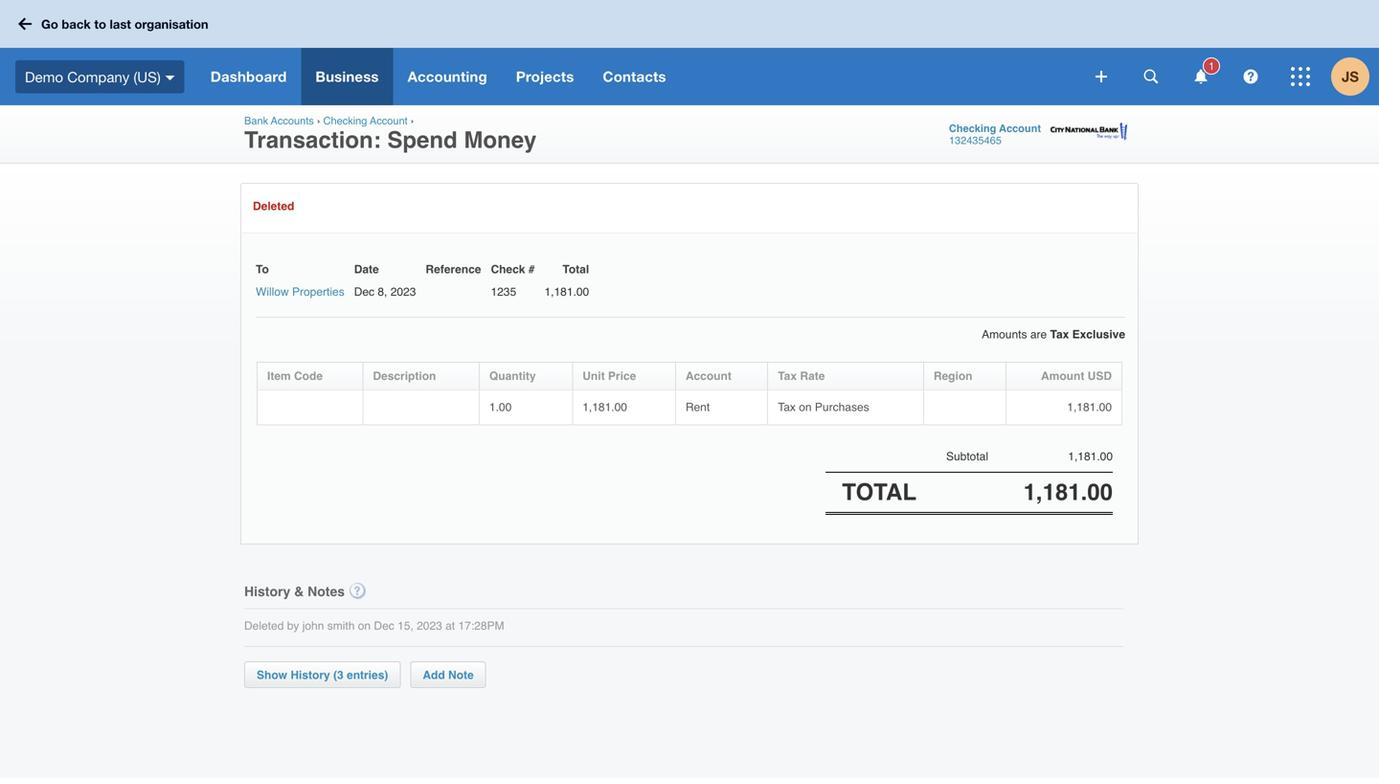 Task type: describe. For each thing, give the bounding box(es) containing it.
subtotal
[[946, 450, 988, 463]]

exclusive
[[1072, 328, 1125, 342]]

(3
[[333, 669, 344, 682]]

transaction:
[[244, 127, 381, 153]]

item code
[[267, 369, 323, 383]]

add note link
[[410, 662, 486, 689]]

to
[[256, 263, 269, 276]]

are
[[1030, 328, 1047, 342]]

1 horizontal spatial 2023
[[417, 619, 442, 633]]

svg image inside demo company (us) popup button
[[165, 75, 175, 80]]

132435465
[[949, 135, 1002, 147]]

business
[[315, 68, 379, 85]]

description
[[373, 369, 436, 383]]

bank accounts link
[[244, 115, 314, 127]]

amount
[[1041, 369, 1084, 383]]

account inside the 'bank accounts › checking account › transaction: spend money'
[[370, 115, 408, 127]]

17:28pm
[[458, 619, 504, 633]]

total
[[563, 263, 589, 276]]

js
[[1342, 68, 1359, 85]]

svg image inside go back to last organisation link
[[18, 18, 32, 30]]

john
[[302, 619, 324, 633]]

to willow properties date dec 8, 2023 reference check # 1235
[[256, 263, 535, 299]]

js button
[[1331, 48, 1379, 105]]

notes
[[308, 584, 345, 600]]

show history (3 entries) link
[[244, 662, 401, 689]]

1 button
[[1182, 48, 1220, 105]]

0 vertical spatial tax
[[1050, 328, 1069, 342]]

rate
[[800, 369, 825, 383]]

to
[[94, 17, 106, 31]]

by
[[287, 619, 299, 633]]

tax rate
[[778, 369, 825, 383]]

projects button
[[502, 48, 588, 105]]

item
[[267, 369, 291, 383]]

svg image inside 1 'popup button'
[[1195, 69, 1207, 84]]

region
[[934, 369, 973, 383]]

deleted by john smith on dec 15, 2023 at 17:28pm
[[244, 619, 504, 633]]

amount usd
[[1041, 369, 1112, 383]]

15,
[[398, 619, 413, 633]]

price
[[608, 369, 636, 383]]

code
[[294, 369, 323, 383]]

note
[[448, 669, 474, 682]]

money
[[464, 127, 537, 153]]

back
[[62, 17, 91, 31]]

#
[[528, 263, 535, 276]]

add
[[423, 669, 445, 682]]

unit price
[[583, 369, 636, 383]]

usd
[[1088, 369, 1112, 383]]

1 horizontal spatial svg image
[[1144, 69, 1158, 84]]

8,
[[378, 285, 387, 299]]

bank
[[244, 115, 268, 127]]

0 horizontal spatial on
[[358, 619, 371, 633]]

0 vertical spatial on
[[799, 401, 812, 414]]

organisation
[[135, 17, 208, 31]]

0 vertical spatial history
[[244, 584, 290, 600]]



Task type: locate. For each thing, give the bounding box(es) containing it.
dec left 15,
[[374, 619, 394, 633]]

history left &
[[244, 584, 290, 600]]

0 horizontal spatial 2023
[[390, 285, 416, 299]]

on
[[799, 401, 812, 414], [358, 619, 371, 633]]

dashboard link
[[196, 48, 301, 105]]

at
[[445, 619, 455, 633]]

willow properties link
[[256, 285, 344, 300]]

add note
[[423, 669, 474, 682]]

svg image left 1 'popup button'
[[1144, 69, 1158, 84]]

›
[[317, 115, 320, 127], [411, 115, 414, 127]]

0 horizontal spatial ›
[[317, 115, 320, 127]]

check
[[491, 263, 525, 276]]

dec
[[354, 285, 374, 299], [374, 619, 394, 633]]

checking account 132435465
[[949, 123, 1041, 147]]

date
[[354, 263, 379, 276]]

1 vertical spatial history
[[290, 669, 330, 682]]

2 horizontal spatial svg image
[[1291, 67, 1310, 86]]

company
[[67, 68, 129, 85]]

demo
[[25, 68, 63, 85]]

dec left 8,
[[354, 285, 374, 299]]

willow
[[256, 285, 289, 299]]

on right smith
[[358, 619, 371, 633]]

banner containing dashboard
[[0, 0, 1379, 105]]

show history (3 entries)
[[257, 669, 388, 682]]

tax on purchases
[[778, 401, 869, 414]]

go back to last organisation
[[41, 17, 208, 31]]

tax
[[1050, 328, 1069, 342], [778, 369, 797, 383], [778, 401, 796, 414]]

2 vertical spatial tax
[[778, 401, 796, 414]]

0 horizontal spatial checking
[[323, 115, 367, 127]]

deleted up to
[[253, 200, 294, 213]]

contacts
[[603, 68, 666, 85]]

purchases
[[815, 401, 869, 414]]

deleted left by
[[244, 619, 284, 633]]

spend
[[387, 127, 458, 153]]

account inside checking account 132435465
[[999, 123, 1041, 135]]

total 1,181.00
[[544, 263, 589, 299]]

deleted for deleted by john smith on dec 15, 2023 at 17:28pm
[[244, 619, 284, 633]]

on down tax rate
[[799, 401, 812, 414]]

1 › from the left
[[317, 115, 320, 127]]

svg image
[[1291, 67, 1310, 86], [1144, 69, 1158, 84], [165, 75, 175, 80]]

amounts are tax exclusive
[[982, 328, 1125, 342]]

1 horizontal spatial ›
[[411, 115, 414, 127]]

entries)
[[347, 669, 388, 682]]

checking inside checking account 132435465
[[949, 123, 996, 135]]

&
[[294, 584, 304, 600]]

tax down tax rate
[[778, 401, 796, 414]]

accounting button
[[393, 48, 502, 105]]

1 horizontal spatial account
[[686, 369, 732, 383]]

tax left rate
[[778, 369, 797, 383]]

1235
[[491, 285, 516, 299]]

bank accounts › checking account › transaction: spend money
[[244, 115, 537, 153]]

1 vertical spatial tax
[[778, 369, 797, 383]]

0 vertical spatial deleted
[[253, 200, 294, 213]]

contacts button
[[588, 48, 681, 105]]

2023 left at
[[417, 619, 442, 633]]

1 vertical spatial deleted
[[244, 619, 284, 633]]

0 vertical spatial 2023
[[390, 285, 416, 299]]

demo company (us)
[[25, 68, 161, 85]]

svg image right (us)
[[165, 75, 175, 80]]

2023
[[390, 285, 416, 299], [417, 619, 442, 633]]

0 horizontal spatial account
[[370, 115, 408, 127]]

go back to last organisation link
[[11, 7, 220, 41]]

checking inside the 'bank accounts › checking account › transaction: spend money'
[[323, 115, 367, 127]]

svg image
[[18, 18, 32, 30], [1195, 69, 1207, 84], [1244, 69, 1258, 84], [1096, 71, 1107, 82]]

1
[[1209, 60, 1214, 72]]

svg image left js
[[1291, 67, 1310, 86]]

business button
[[301, 48, 393, 105]]

deleted
[[253, 200, 294, 213], [244, 619, 284, 633]]

rent
[[686, 401, 710, 414]]

accounting
[[408, 68, 487, 85]]

1 vertical spatial dec
[[374, 619, 394, 633]]

dec inside to willow properties date dec 8, 2023 reference check # 1235
[[354, 285, 374, 299]]

1 horizontal spatial on
[[799, 401, 812, 414]]

2 › from the left
[[411, 115, 414, 127]]

reference
[[426, 263, 481, 276]]

quantity
[[489, 369, 536, 383]]

history
[[244, 584, 290, 600], [290, 669, 330, 682]]

2 horizontal spatial account
[[999, 123, 1041, 135]]

1.00
[[489, 401, 512, 414]]

amounts
[[982, 328, 1027, 342]]

go
[[41, 17, 58, 31]]

banner
[[0, 0, 1379, 105]]

account
[[370, 115, 408, 127], [999, 123, 1041, 135], [686, 369, 732, 383]]

tax for tax on purchases
[[778, 401, 796, 414]]

1 vertical spatial 2023
[[417, 619, 442, 633]]

0 vertical spatial dec
[[354, 285, 374, 299]]

deleted for deleted
[[253, 200, 294, 213]]

last
[[110, 17, 131, 31]]

1 vertical spatial on
[[358, 619, 371, 633]]

checking
[[323, 115, 367, 127], [949, 123, 996, 135]]

2023 right 8,
[[390, 285, 416, 299]]

accounts
[[271, 115, 314, 127]]

unit
[[583, 369, 605, 383]]

› right checking account link at the top of the page
[[411, 115, 414, 127]]

properties
[[292, 285, 344, 299]]

total
[[842, 479, 917, 506]]

checking account link
[[323, 115, 408, 127]]

history left (3
[[290, 669, 330, 682]]

2023 inside to willow properties date dec 8, 2023 reference check # 1235
[[390, 285, 416, 299]]

tax for tax rate
[[778, 369, 797, 383]]

0 horizontal spatial svg image
[[165, 75, 175, 80]]

smith
[[327, 619, 355, 633]]

tax right 'are'
[[1050, 328, 1069, 342]]

projects
[[516, 68, 574, 85]]

1 horizontal spatial checking
[[949, 123, 996, 135]]

dashboard
[[210, 68, 287, 85]]

1,181.00
[[544, 285, 589, 299], [583, 401, 627, 414], [1067, 401, 1112, 414], [1068, 450, 1113, 463], [1023, 479, 1113, 506]]

show
[[257, 669, 287, 682]]

› right accounts
[[317, 115, 320, 127]]

(us)
[[133, 68, 161, 85]]

demo company (us) button
[[0, 48, 196, 105]]

history & notes
[[244, 584, 345, 600]]



Task type: vqa. For each thing, say whether or not it's contained in the screenshot.
Dismiss Image
no



